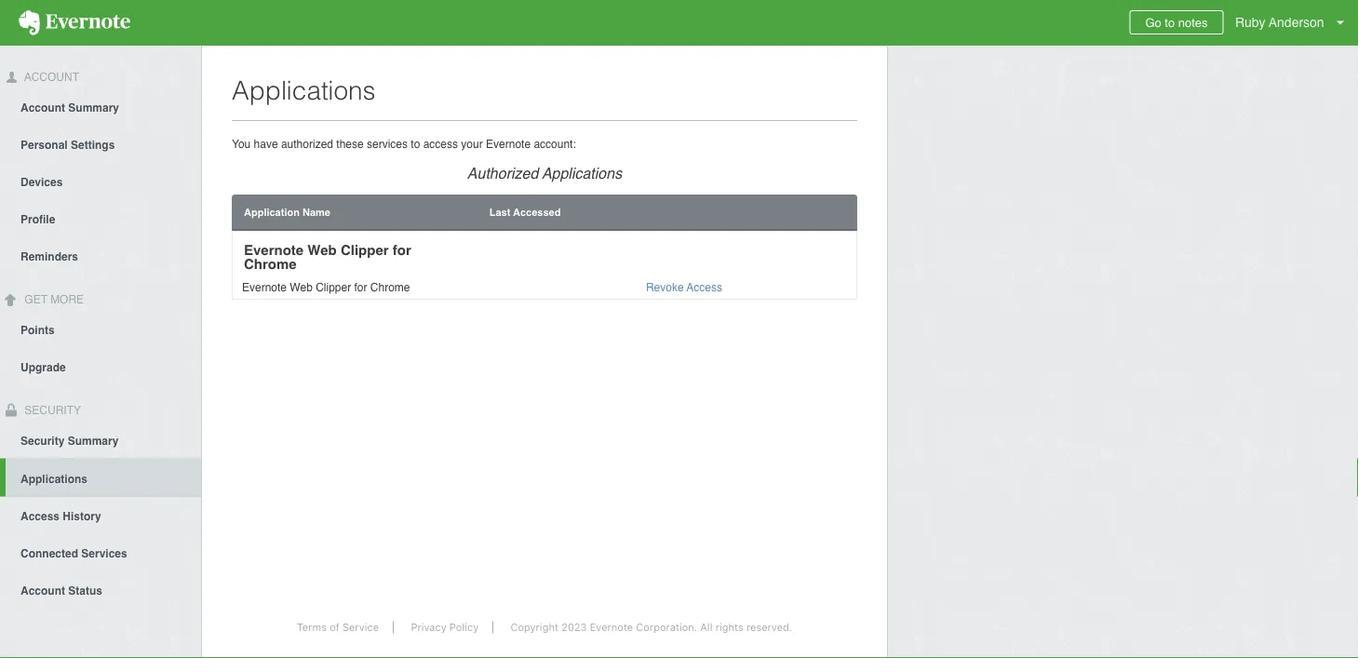 Task type: vqa. For each thing, say whether or not it's contained in the screenshot.
ACCOUNT FIELD
no



Task type: locate. For each thing, give the bounding box(es) containing it.
security summary
[[20, 434, 119, 447]]

summary for account summary
[[68, 101, 119, 114]]

evernote web clipper for chrome
[[244, 242, 411, 272], [242, 281, 410, 294]]

web down name
[[308, 242, 337, 258]]

applications up access history on the left of page
[[20, 472, 88, 485]]

policy
[[449, 621, 479, 634]]

terms of service
[[297, 621, 379, 634]]

clipper
[[341, 242, 389, 258], [316, 281, 351, 294]]

summary
[[68, 101, 119, 114], [68, 434, 119, 447]]

0 vertical spatial for
[[393, 242, 411, 258]]

copyright
[[511, 621, 559, 634]]

copyright 2023 evernote corporation. all rights reserved.
[[511, 621, 792, 634]]

1 vertical spatial applications
[[542, 164, 622, 182]]

account
[[21, 71, 79, 84], [20, 101, 65, 114], [20, 584, 65, 597]]

0 vertical spatial summary
[[68, 101, 119, 114]]

0 vertical spatial applications
[[232, 75, 376, 105]]

access right revoke
[[687, 281, 722, 294]]

0 vertical spatial security
[[21, 404, 81, 417]]

1 vertical spatial to
[[411, 137, 420, 150]]

account status link
[[0, 571, 201, 608]]

devices
[[20, 176, 63, 189]]

web
[[308, 242, 337, 258], [290, 281, 313, 294]]

access history link
[[0, 497, 201, 534]]

1 horizontal spatial access
[[687, 281, 722, 294]]

more
[[50, 293, 84, 306]]

reserved.
[[747, 621, 792, 634]]

2 horizontal spatial applications
[[542, 164, 622, 182]]

access up connected
[[20, 510, 60, 523]]

applications down account:
[[542, 164, 622, 182]]

summary for security summary
[[68, 434, 119, 447]]

application
[[244, 206, 300, 218]]

2 vertical spatial account
[[20, 584, 65, 597]]

account up 'account summary'
[[21, 71, 79, 84]]

0 vertical spatial clipper
[[341, 242, 389, 258]]

points
[[20, 324, 55, 337]]

have
[[254, 137, 278, 150]]

1 vertical spatial security
[[20, 434, 65, 447]]

0 horizontal spatial to
[[411, 137, 420, 150]]

settings
[[71, 139, 115, 152]]

0 horizontal spatial chrome
[[244, 256, 297, 272]]

0 vertical spatial to
[[1165, 15, 1175, 29]]

upgrade
[[20, 361, 66, 374]]

chrome
[[244, 256, 297, 272], [370, 281, 410, 294]]

account summary link
[[0, 88, 201, 125]]

0 vertical spatial account
[[21, 71, 79, 84]]

account:
[[534, 137, 576, 150]]

last
[[490, 206, 511, 218]]

access
[[687, 281, 722, 294], [20, 510, 60, 523]]

personal settings link
[[0, 125, 201, 163]]

0 vertical spatial chrome
[[244, 256, 297, 272]]

upgrade link
[[0, 348, 201, 385]]

reminders
[[20, 250, 78, 263]]

1 horizontal spatial chrome
[[370, 281, 410, 294]]

clipper inside evernote web clipper for chrome
[[341, 242, 389, 258]]

1 vertical spatial account
[[20, 101, 65, 114]]

web down application name
[[290, 281, 313, 294]]

1 horizontal spatial applications
[[232, 75, 376, 105]]

1 vertical spatial access
[[20, 510, 60, 523]]

access inside 'link'
[[20, 510, 60, 523]]

1 vertical spatial summary
[[68, 434, 119, 447]]

0 horizontal spatial access
[[20, 510, 60, 523]]

go
[[1145, 15, 1162, 29]]

1 vertical spatial evernote web clipper for chrome
[[242, 281, 410, 294]]

profile
[[20, 213, 55, 226]]

to
[[1165, 15, 1175, 29], [411, 137, 420, 150]]

account for account
[[21, 71, 79, 84]]

summary up "applications" link
[[68, 434, 119, 447]]

to right go
[[1165, 15, 1175, 29]]

security
[[21, 404, 81, 417], [20, 434, 65, 447]]

1 vertical spatial for
[[354, 281, 367, 294]]

account down connected
[[20, 584, 65, 597]]

corporation.
[[636, 621, 697, 634]]

access
[[423, 137, 458, 150]]

terms
[[297, 621, 327, 634]]

go to notes link
[[1130, 10, 1224, 34]]

1 vertical spatial clipper
[[316, 281, 351, 294]]

ruby
[[1235, 15, 1266, 30]]

1 vertical spatial chrome
[[370, 281, 410, 294]]

summary up personal settings link
[[68, 101, 119, 114]]

evernote
[[486, 137, 531, 150], [244, 242, 304, 258], [242, 281, 287, 294], [590, 621, 633, 634]]

for
[[393, 242, 411, 258], [354, 281, 367, 294]]

ruby anderson link
[[1231, 0, 1358, 46]]

1 horizontal spatial for
[[393, 242, 411, 258]]

anderson
[[1269, 15, 1325, 30]]

0 horizontal spatial applications
[[20, 472, 88, 485]]

applications up authorized
[[232, 75, 376, 105]]

rights
[[716, 621, 744, 634]]

last accessed
[[490, 206, 561, 218]]

security up "applications" link
[[20, 434, 65, 447]]

get more
[[21, 293, 84, 306]]

0 horizontal spatial for
[[354, 281, 367, 294]]

you have authorized these services to access your evernote account:
[[232, 137, 576, 150]]

applications
[[232, 75, 376, 105], [542, 164, 622, 182], [20, 472, 88, 485]]

security up security summary
[[21, 404, 81, 417]]

history
[[63, 510, 101, 523]]

account for account summary
[[20, 101, 65, 114]]

account up personal
[[20, 101, 65, 114]]

evernote image
[[0, 10, 149, 35]]

account status
[[20, 584, 102, 597]]

to left "access" at top
[[411, 137, 420, 150]]



Task type: describe. For each thing, give the bounding box(es) containing it.
terms of service link
[[283, 621, 394, 634]]

get
[[25, 293, 47, 306]]

revoke
[[646, 281, 684, 294]]

account summary
[[20, 101, 119, 114]]

personal settings
[[20, 139, 115, 152]]

account for account status
[[20, 584, 65, 597]]

authorized
[[467, 164, 538, 182]]

personal
[[20, 139, 68, 152]]

devices link
[[0, 163, 201, 200]]

connected
[[20, 547, 78, 560]]

0 vertical spatial evernote web clipper for chrome
[[244, 242, 411, 272]]

connected services link
[[0, 534, 201, 571]]

applications link
[[6, 458, 201, 497]]

these
[[336, 137, 364, 150]]

your
[[461, 137, 483, 150]]

application name
[[244, 206, 330, 218]]

of
[[330, 621, 340, 634]]

2 vertical spatial applications
[[20, 472, 88, 485]]

privacy policy
[[411, 621, 479, 634]]

security for security summary
[[20, 434, 65, 447]]

reminders link
[[0, 237, 201, 274]]

name
[[303, 206, 330, 218]]

authorized applications
[[467, 164, 622, 182]]

connected services
[[20, 547, 127, 560]]

revoke access
[[646, 281, 722, 294]]

security for security
[[21, 404, 81, 417]]

security summary link
[[0, 421, 201, 458]]

you
[[232, 137, 251, 150]]

privacy policy link
[[397, 621, 494, 634]]

revoke access link
[[646, 281, 722, 294]]

authorized
[[281, 137, 333, 150]]

ruby anderson
[[1235, 15, 1325, 30]]

0 vertical spatial access
[[687, 281, 722, 294]]

all
[[700, 621, 713, 634]]

1 vertical spatial web
[[290, 281, 313, 294]]

service
[[343, 621, 379, 634]]

access history
[[20, 510, 101, 523]]

accessed
[[513, 206, 561, 218]]

services
[[81, 547, 127, 560]]

0 vertical spatial web
[[308, 242, 337, 258]]

1 horizontal spatial to
[[1165, 15, 1175, 29]]

points link
[[0, 311, 201, 348]]

status
[[68, 584, 102, 597]]

services
[[367, 137, 408, 150]]

notes
[[1178, 15, 1208, 29]]

evernote link
[[0, 0, 149, 46]]

2023
[[562, 621, 587, 634]]

profile link
[[0, 200, 201, 237]]

for inside evernote web clipper for chrome
[[393, 242, 411, 258]]

go to notes
[[1145, 15, 1208, 29]]

privacy
[[411, 621, 447, 634]]



